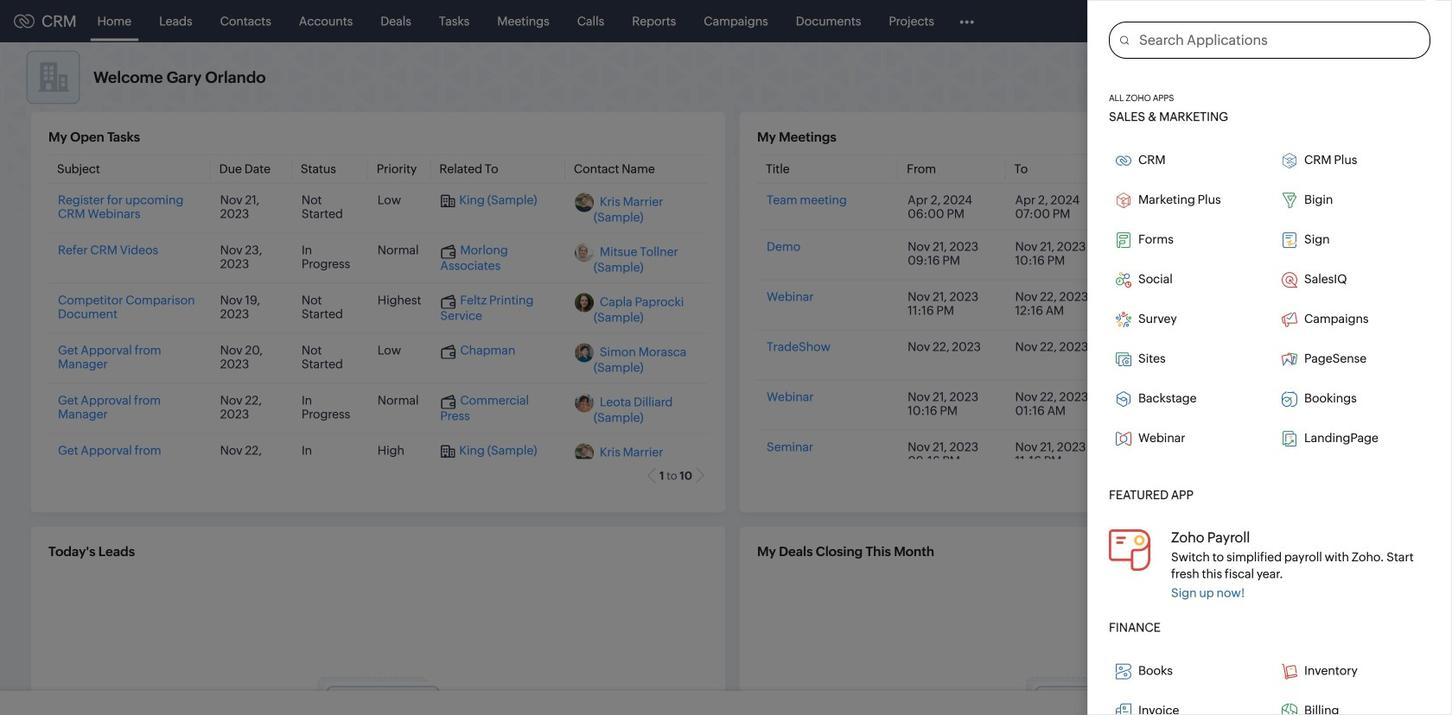 Task type: vqa. For each thing, say whether or not it's contained in the screenshot.
Button
no



Task type: describe. For each thing, give the bounding box(es) containing it.
Search Applications text field
[[1129, 22, 1430, 58]]

search image
[[1234, 14, 1248, 29]]

zoho payroll image
[[1109, 530, 1151, 571]]

search element
[[1223, 0, 1259, 42]]



Task type: locate. For each thing, give the bounding box(es) containing it.
profile element
[[1364, 0, 1413, 42]]

logo image
[[14, 14, 35, 28]]

profile image
[[1375, 7, 1402, 35]]

calendar image
[[1269, 14, 1284, 28]]



